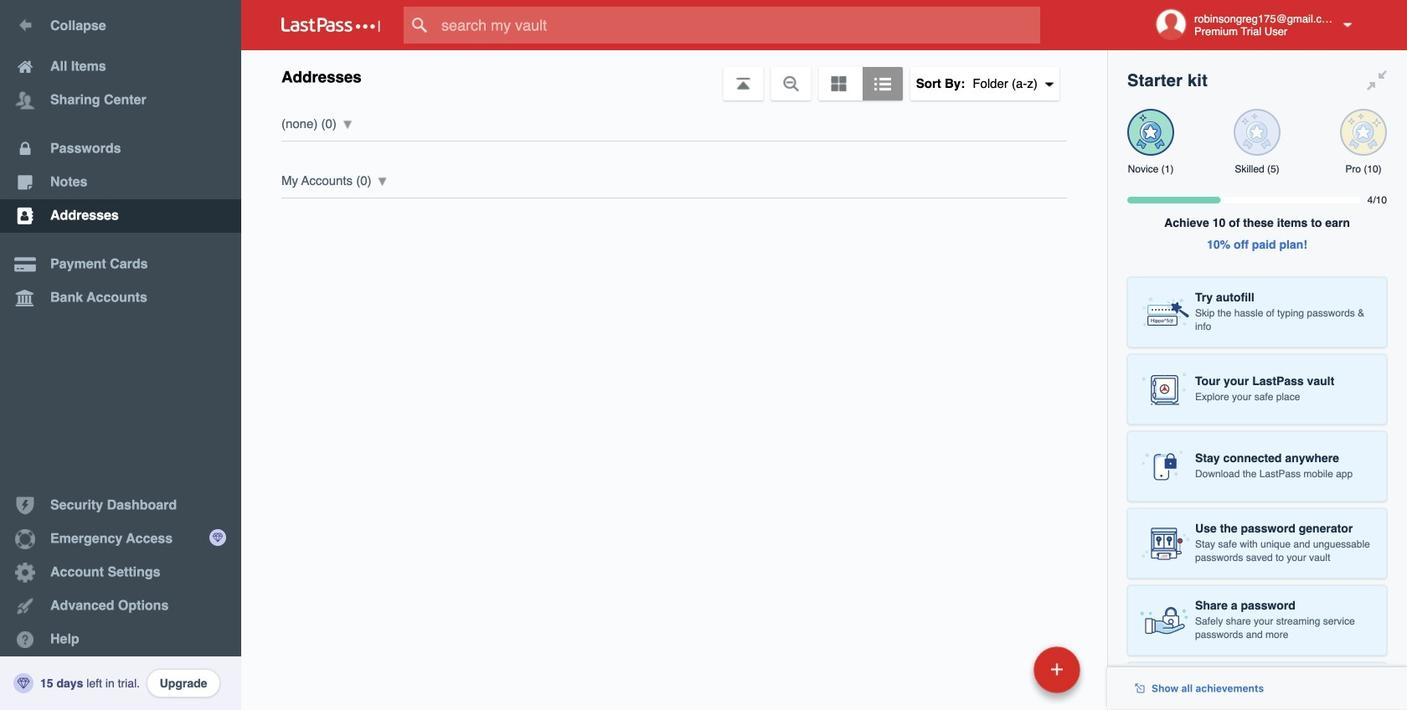Task type: describe. For each thing, give the bounding box(es) containing it.
Search search field
[[404, 7, 1073, 44]]

lastpass image
[[281, 18, 380, 33]]

new item navigation
[[919, 642, 1091, 710]]

vault options navigation
[[241, 50, 1108, 101]]



Task type: locate. For each thing, give the bounding box(es) containing it.
new item element
[[919, 646, 1087, 694]]

main navigation navigation
[[0, 0, 241, 710]]

search my vault text field
[[404, 7, 1073, 44]]



Task type: vqa. For each thing, say whether or not it's contained in the screenshot.
MAIN NAVIGATION navigation
yes



